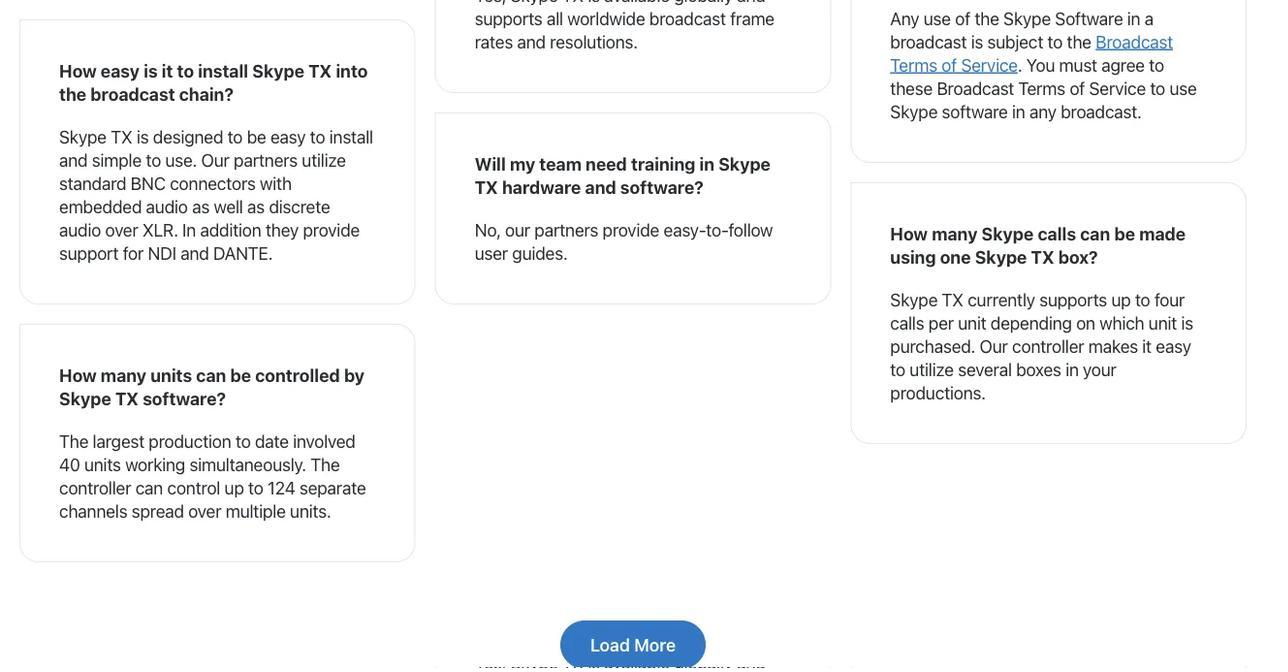 Task type: vqa. For each thing, say whether or not it's contained in the screenshot.
even
no



Task type: describe. For each thing, give the bounding box(es) containing it.
utilize inside skype tx currently supports up to four calls per unit depending on which unit is purchased. our controller makes it easy to utilize several boxes in your productions.
[[910, 359, 954, 380]]

four
[[1155, 289, 1185, 310]]

will my team need training in skype tx hardware and software?
[[475, 153, 771, 197]]

supports inside skype tx currently supports up to four calls per unit depending on which unit is purchased. our controller makes it easy to utilize several boxes in your productions.
[[1040, 289, 1108, 310]]

channels
[[59, 500, 127, 521]]

any
[[891, 8, 920, 29]]

to up multiple at bottom left
[[248, 477, 263, 498]]

user
[[475, 242, 508, 263]]

tx inside how easy is it to install skype tx into the broadcast chain?
[[309, 60, 332, 81]]

1 horizontal spatial the
[[311, 454, 340, 475]]

1 horizontal spatial audio
[[146, 196, 188, 217]]

terms inside broadcast terms of service
[[891, 54, 938, 75]]

broadcast terms of service
[[891, 31, 1173, 75]]

and down in on the top of the page
[[180, 242, 209, 263]]

the inside how easy is it to install skype tx into the broadcast chain?
[[59, 83, 86, 104]]

resolutions.
[[550, 31, 638, 52]]

use inside . you must agree to these broadcast terms of service to use skype software in any broadcast.
[[1170, 78, 1197, 98]]

for
[[123, 242, 144, 263]]

to down the purchased.
[[891, 359, 906, 380]]

one
[[940, 246, 971, 267]]

must
[[1060, 54, 1098, 75]]

yes,
[[475, 0, 506, 5]]

a
[[1145, 8, 1154, 29]]

software
[[942, 101, 1008, 122]]

controller inside skype tx currently supports up to four calls per unit depending on which unit is purchased. our controller makes it easy to utilize several boxes in your productions.
[[1013, 336, 1085, 356]]

use.
[[165, 149, 197, 170]]

they
[[266, 219, 299, 240]]

partners inside the 'no, our partners provide easy-to-follow user guides.'
[[535, 219, 599, 240]]

0 horizontal spatial the
[[59, 431, 88, 451]]

easy-
[[664, 219, 706, 240]]

easy inside skype tx currently supports up to four calls per unit depending on which unit is purchased. our controller makes it easy to utilize several boxes in your productions.
[[1156, 336, 1192, 356]]

designed
[[153, 126, 223, 147]]

software
[[1055, 8, 1123, 29]]

need
[[586, 153, 627, 174]]

controller inside the largest production to date involved 40 units working simultaneously. the controller can control up to 124 separate channels spread over multiple units.
[[59, 477, 131, 498]]

use inside any use of the skype software in a broadcast is subject to the
[[924, 8, 951, 29]]

in inside . you must agree to these broadcast terms of service to use skype software in any broadcast.
[[1012, 101, 1026, 122]]

how for how easy is it to install skype tx into the broadcast chain?
[[59, 60, 97, 81]]

to up the simultaneously.
[[236, 431, 251, 451]]

be inside how many units can be controlled by skype tx software?
[[230, 365, 251, 385]]

skype inside . you must agree to these broadcast terms of service to use skype software in any broadcast.
[[891, 101, 938, 122]]

1 horizontal spatial the
[[975, 8, 1000, 29]]

no,
[[475, 219, 501, 240]]

.
[[1018, 54, 1023, 75]]

separate
[[300, 477, 366, 498]]

124
[[268, 477, 295, 498]]

skype inside skype tx is designed to be easy to install and simple to use. our partners utilize standard bnc connectors with embedded audio as well as discrete audio over xlr. in addition they provide support for ndi and dante.
[[59, 126, 107, 147]]

control
[[167, 477, 220, 498]]

you
[[1027, 54, 1055, 75]]

available
[[604, 0, 670, 5]]

well
[[214, 196, 243, 217]]

service inside . you must agree to these broadcast terms of service to use skype software in any broadcast.
[[1090, 78, 1146, 98]]

up inside skype tx currently supports up to four calls per unit depending on which unit is purchased. our controller makes it easy to utilize several boxes in your productions.
[[1112, 289, 1131, 310]]

any
[[1030, 101, 1057, 122]]

connectors
[[170, 173, 256, 193]]

is inside any use of the skype software in a broadcast is subject to the
[[971, 31, 984, 52]]

embedded
[[59, 196, 142, 217]]

controlled
[[255, 365, 340, 385]]

your
[[1083, 359, 1117, 380]]

install inside how easy is it to install skype tx into the broadcast chain?
[[198, 60, 248, 81]]

yes, skype tx is available globally and supports all worldwide broadcast frame rates and resolutions.
[[475, 0, 775, 52]]

can inside the largest production to date involved 40 units working simultaneously. the controller can control up to 124 separate channels spread over multiple units.
[[135, 477, 163, 498]]

largest
[[93, 431, 144, 451]]

into
[[336, 60, 368, 81]]

all
[[547, 8, 563, 29]]

be for easy
[[247, 126, 266, 147]]

the largest production to date involved 40 units working simultaneously. the controller can control up to 124 separate channels spread over multiple units.
[[59, 431, 366, 521]]

to right agree
[[1149, 54, 1165, 75]]

per
[[929, 312, 954, 333]]

40
[[59, 454, 80, 475]]

utilize inside skype tx is designed to be easy to install and simple to use. our partners utilize standard bnc connectors with embedded audio as well as discrete audio over xlr. in addition they provide support for ndi and dante.
[[302, 149, 346, 170]]

load more button
[[560, 621, 706, 668]]

install inside skype tx is designed to be easy to install and simple to use. our partners utilize standard bnc connectors with embedded audio as well as discrete audio over xlr. in addition they provide support for ndi and dante.
[[330, 126, 373, 147]]

and up standard at the left top of the page
[[59, 149, 88, 170]]

calls inside skype tx currently supports up to four calls per unit depending on which unit is purchased. our controller makes it easy to utilize several boxes in your productions.
[[891, 312, 925, 333]]

1 as from the left
[[192, 196, 210, 217]]

with
[[260, 173, 292, 193]]

working
[[125, 454, 185, 475]]

several
[[958, 359, 1012, 380]]

will
[[475, 153, 506, 174]]

xlr.
[[142, 219, 178, 240]]

which
[[1100, 312, 1145, 333]]

tx inside how many skype calls can be made using one skype tx box?
[[1031, 246, 1055, 267]]

my
[[510, 153, 535, 174]]

units inside the largest production to date involved 40 units working simultaneously. the controller can control up to 124 separate channels spread over multiple units.
[[84, 454, 121, 475]]

team
[[539, 153, 582, 174]]

broadcast inside any use of the skype software in a broadcast is subject to the
[[891, 31, 967, 52]]

simple
[[92, 149, 142, 170]]

productions.
[[891, 382, 986, 403]]

in inside will my team need training in skype tx hardware and software?
[[700, 153, 715, 174]]

provide inside skype tx is designed to be easy to install and simple to use. our partners utilize standard bnc connectors with embedded audio as well as discrete audio over xlr. in addition they provide support for ndi and dante.
[[303, 219, 360, 240]]

more
[[634, 634, 676, 655]]

broadcast terms of service link
[[891, 31, 1173, 75]]

hardware
[[502, 176, 581, 197]]

bnc
[[131, 173, 166, 193]]

to inside any use of the skype software in a broadcast is subject to the
[[1048, 31, 1063, 52]]

any use of the skype software in a broadcast is subject to the
[[891, 8, 1154, 52]]

to right designed
[[228, 126, 243, 147]]

skype tx is designed to be easy to install and simple to use. our partners utilize standard bnc connectors with embedded audio as well as discrete audio over xlr. in addition they provide support for ndi and dante.
[[59, 126, 373, 263]]

spread
[[132, 500, 184, 521]]

on
[[1077, 312, 1096, 333]]

how for how many skype calls can be made using one skype tx box?
[[891, 223, 928, 244]]

and right rates
[[517, 31, 546, 52]]

to down a
[[1151, 78, 1166, 98]]

2 as from the left
[[247, 196, 265, 217]]

easy inside skype tx is designed to be easy to install and simple to use. our partners utilize standard bnc connectors with embedded audio as well as discrete audio over xlr. in addition they provide support for ndi and dante.
[[271, 126, 306, 147]]

tx inside skype tx is designed to be easy to install and simple to use. our partners utilize standard bnc connectors with embedded audio as well as discrete audio over xlr. in addition they provide support for ndi and dante.
[[111, 126, 132, 147]]

simultaneously.
[[190, 454, 306, 475]]

boxes
[[1017, 359, 1062, 380]]

box?
[[1059, 246, 1098, 267]]

multiple
[[226, 500, 286, 521]]

agree
[[1102, 54, 1145, 75]]

skype inside any use of the skype software in a broadcast is subject to the
[[1004, 8, 1051, 29]]

skype inside how many units can be controlled by skype tx software?
[[59, 388, 111, 409]]

is inside skype tx is designed to be easy to install and simple to use. our partners utilize standard bnc connectors with embedded audio as well as discrete audio over xlr. in addition they provide support for ndi and dante.
[[137, 126, 149, 147]]

load more
[[590, 634, 676, 655]]



Task type: locate. For each thing, give the bounding box(es) containing it.
1 horizontal spatial terms
[[1019, 78, 1066, 98]]

up
[[1112, 289, 1131, 310], [225, 477, 244, 498]]

units inside how many units can be controlled by skype tx software?
[[151, 365, 192, 385]]

1 provide from the left
[[303, 219, 360, 240]]

2 horizontal spatial broadcast
[[891, 31, 967, 52]]

ndi
[[148, 242, 176, 263]]

makes
[[1089, 336, 1139, 356]]

follow
[[729, 219, 773, 240]]

2 vertical spatial can
[[135, 477, 163, 498]]

how inside how many units can be controlled by skype tx software?
[[59, 365, 97, 385]]

1 horizontal spatial easy
[[271, 126, 306, 147]]

2 vertical spatial broadcast
[[91, 83, 175, 104]]

broadcast inside yes, skype tx is available globally and supports all worldwide broadcast frame rates and resolutions.
[[650, 8, 726, 29]]

1 vertical spatial utilize
[[910, 359, 954, 380]]

units down the largest
[[84, 454, 121, 475]]

tx up the largest
[[115, 388, 139, 409]]

supports up on
[[1040, 289, 1108, 310]]

tx left box?
[[1031, 246, 1055, 267]]

0 vertical spatial broadcast
[[1096, 31, 1173, 52]]

calls inside how many skype calls can be made using one skype tx box?
[[1038, 223, 1077, 244]]

utilize down the purchased.
[[910, 359, 954, 380]]

is left subject
[[971, 31, 984, 52]]

controller up the boxes
[[1013, 336, 1085, 356]]

2 horizontal spatial can
[[1081, 223, 1111, 244]]

broadcast.
[[1061, 101, 1142, 122]]

purchased.
[[891, 336, 976, 356]]

guides.
[[512, 242, 568, 263]]

0 horizontal spatial calls
[[891, 312, 925, 333]]

is up worldwide
[[588, 0, 600, 5]]

1 vertical spatial over
[[188, 500, 221, 521]]

1 horizontal spatial use
[[1170, 78, 1197, 98]]

1 vertical spatial audio
[[59, 219, 101, 240]]

1 horizontal spatial up
[[1112, 289, 1131, 310]]

as right well
[[247, 196, 265, 217]]

our up the several
[[980, 336, 1008, 356]]

to up discrete
[[310, 126, 325, 147]]

0 vertical spatial partners
[[234, 149, 298, 170]]

skype inside how easy is it to install skype tx into the broadcast chain?
[[252, 60, 305, 81]]

0 horizontal spatial broadcast
[[91, 83, 175, 104]]

audio up "support"
[[59, 219, 101, 240]]

the
[[975, 8, 1000, 29], [1067, 31, 1092, 52], [59, 83, 86, 104]]

supports down yes,
[[475, 8, 543, 29]]

1 horizontal spatial it
[[1143, 336, 1152, 356]]

is inside skype tx currently supports up to four calls per unit depending on which unit is purchased. our controller makes it easy to utilize several boxes in your productions.
[[1182, 312, 1194, 333]]

production
[[149, 431, 231, 451]]

unit
[[958, 312, 987, 333], [1149, 312, 1177, 333]]

can inside how many units can be controlled by skype tx software?
[[196, 365, 226, 385]]

broadcast
[[650, 8, 726, 29], [891, 31, 967, 52], [91, 83, 175, 104]]

install
[[198, 60, 248, 81], [330, 126, 373, 147]]

0 vertical spatial software?
[[621, 176, 704, 197]]

can up box?
[[1081, 223, 1111, 244]]

over up for
[[105, 219, 138, 240]]

0 horizontal spatial supports
[[475, 8, 543, 29]]

to
[[1048, 31, 1063, 52], [1149, 54, 1165, 75], [177, 60, 194, 81], [1151, 78, 1166, 98], [228, 126, 243, 147], [310, 126, 325, 147], [146, 149, 161, 170], [1136, 289, 1151, 310], [891, 359, 906, 380], [236, 431, 251, 451], [248, 477, 263, 498]]

and
[[737, 0, 766, 5], [517, 31, 546, 52], [59, 149, 88, 170], [585, 176, 616, 197], [180, 242, 209, 263]]

our
[[505, 219, 530, 240]]

broadcast for yes, skype tx is available globally and supports all worldwide broadcast frame rates and resolutions.
[[650, 8, 726, 29]]

broadcast down any
[[891, 31, 967, 52]]

1 horizontal spatial controller
[[1013, 336, 1085, 356]]

0 horizontal spatial service
[[961, 54, 1018, 75]]

1 vertical spatial install
[[330, 126, 373, 147]]

is up simple
[[137, 126, 149, 147]]

the up subject
[[975, 8, 1000, 29]]

to up you
[[1048, 31, 1063, 52]]

2 vertical spatial the
[[59, 83, 86, 104]]

how for how many units can be controlled by skype tx software?
[[59, 365, 97, 385]]

0 horizontal spatial software?
[[143, 388, 226, 409]]

broadcast inside broadcast terms of service
[[1096, 31, 1173, 52]]

involved
[[293, 431, 356, 451]]

many for tx
[[101, 365, 147, 385]]

many for one
[[932, 223, 978, 244]]

as
[[192, 196, 210, 217], [247, 196, 265, 217]]

0 vertical spatial terms
[[891, 54, 938, 75]]

1 vertical spatial our
[[980, 336, 1008, 356]]

our
[[201, 149, 230, 170], [980, 336, 1008, 356]]

globally
[[674, 0, 733, 5]]

calls left per
[[891, 312, 925, 333]]

1 vertical spatial of
[[942, 54, 957, 75]]

0 vertical spatial up
[[1112, 289, 1131, 310]]

be left made
[[1115, 223, 1136, 244]]

unit right per
[[958, 312, 987, 333]]

how easy is it to install skype tx into the broadcast chain? element
[[19, 19, 416, 304]]

0 horizontal spatial utilize
[[302, 149, 346, 170]]

0 vertical spatial use
[[924, 8, 951, 29]]

of down must
[[1070, 78, 1085, 98]]

skype inside skype tx currently supports up to four calls per unit depending on which unit is purchased. our controller makes it easy to utilize several boxes in your productions.
[[891, 289, 938, 310]]

in inside any use of the skype software in a broadcast is subject to the
[[1128, 8, 1141, 29]]

software?
[[621, 176, 704, 197], [143, 388, 226, 409]]

1 vertical spatial partners
[[535, 219, 599, 240]]

utilize
[[302, 149, 346, 170], [910, 359, 954, 380]]

install up chain?
[[198, 60, 248, 81]]

1 vertical spatial it
[[1143, 336, 1152, 356]]

in left your at the right bottom
[[1066, 359, 1079, 380]]

of for use
[[955, 8, 971, 29]]

terms inside . you must agree to these broadcast terms of service to use skype software in any broadcast.
[[1019, 78, 1066, 98]]

1 vertical spatial terms
[[1019, 78, 1066, 98]]

0 vertical spatial over
[[105, 219, 138, 240]]

0 vertical spatial service
[[961, 54, 1018, 75]]

software? inside how many units can be controlled by skype tx software?
[[143, 388, 226, 409]]

easy down four
[[1156, 336, 1192, 356]]

partners
[[234, 149, 298, 170], [535, 219, 599, 240]]

our up connectors
[[201, 149, 230, 170]]

be left controlled
[[230, 365, 251, 385]]

broadcast down globally
[[650, 8, 726, 29]]

how inside how easy is it to install skype tx into the broadcast chain?
[[59, 60, 97, 81]]

be inside how many skype calls can be made using one skype tx box?
[[1115, 223, 1136, 244]]

these
[[891, 78, 933, 98]]

. you must agree to these broadcast terms of service to use skype software in any broadcast.
[[891, 54, 1197, 122]]

service down agree
[[1090, 78, 1146, 98]]

how easy is it to install skype tx into the broadcast chain?
[[59, 60, 368, 104]]

0 vertical spatial audio
[[146, 196, 188, 217]]

over inside skype tx is designed to be easy to install and simple to use. our partners utilize standard bnc connectors with embedded audio as well as discrete audio over xlr. in addition they provide support for ndi and dante.
[[105, 219, 138, 240]]

easy
[[101, 60, 140, 81], [271, 126, 306, 147], [1156, 336, 1192, 356]]

easy inside how easy is it to install skype tx into the broadcast chain?
[[101, 60, 140, 81]]

provide left easy-
[[603, 219, 660, 240]]

0 horizontal spatial over
[[105, 219, 138, 240]]

1 vertical spatial broadcast
[[937, 78, 1015, 98]]

rates
[[475, 31, 513, 52]]

skype tx currently supports up to four calls per unit depending on which unit is purchased. our controller makes it easy to utilize several boxes in your productions.
[[891, 289, 1194, 403]]

and inside will my team need training in skype tx hardware and software?
[[585, 176, 616, 197]]

units up production
[[151, 365, 192, 385]]

be for made
[[1115, 223, 1136, 244]]

of inside . you must agree to these broadcast terms of service to use skype software in any broadcast.
[[1070, 78, 1085, 98]]

1 vertical spatial controller
[[59, 477, 131, 498]]

broadcast up agree
[[1096, 31, 1173, 52]]

training
[[631, 153, 696, 174]]

0 horizontal spatial unit
[[958, 312, 987, 333]]

be inside skype tx is designed to be easy to install and simple to use. our partners utilize standard bnc connectors with embedded audio as well as discrete audio over xlr. in addition they provide support for ndi and dante.
[[247, 126, 266, 147]]

terms up these
[[891, 54, 938, 75]]

0 vertical spatial how
[[59, 60, 97, 81]]

chain?
[[179, 83, 234, 104]]

many inside how many skype calls can be made using one skype tx box?
[[932, 223, 978, 244]]

1 horizontal spatial partners
[[535, 219, 599, 240]]

0 horizontal spatial controller
[[59, 477, 131, 498]]

install down into
[[330, 126, 373, 147]]

1 horizontal spatial our
[[980, 336, 1008, 356]]

to left four
[[1136, 289, 1151, 310]]

1 horizontal spatial over
[[188, 500, 221, 521]]

how inside how many skype calls can be made using one skype tx box?
[[891, 223, 928, 244]]

tx
[[562, 0, 584, 5], [309, 60, 332, 81], [111, 126, 132, 147], [475, 176, 498, 197], [1031, 246, 1055, 267], [942, 289, 964, 310], [115, 388, 139, 409]]

skype inside will my team need training in skype tx hardware and software?
[[719, 153, 771, 174]]

1 horizontal spatial broadcast
[[650, 8, 726, 29]]

provide inside the 'no, our partners provide easy-to-follow user guides.'
[[603, 219, 660, 240]]

as up in on the top of the page
[[192, 196, 210, 217]]

supports
[[475, 8, 543, 29], [1040, 289, 1108, 310]]

0 horizontal spatial units
[[84, 454, 121, 475]]

in left a
[[1128, 8, 1141, 29]]

1 horizontal spatial as
[[247, 196, 265, 217]]

our inside skype tx is designed to be easy to install and simple to use. our partners utilize standard bnc connectors with embedded audio as well as discrete audio over xlr. in addition they provide support for ndi and dante.
[[201, 149, 230, 170]]

terms up any
[[1019, 78, 1066, 98]]

to up chain?
[[177, 60, 194, 81]]

1 vertical spatial use
[[1170, 78, 1197, 98]]

is down four
[[1182, 312, 1194, 333]]

is inside yes, skype tx is available globally and supports all worldwide broadcast frame rates and resolutions.
[[588, 0, 600, 5]]

provide down discrete
[[303, 219, 360, 240]]

1 vertical spatial units
[[84, 454, 121, 475]]

broadcast up software
[[937, 78, 1015, 98]]

the up 40
[[59, 431, 88, 451]]

1 horizontal spatial many
[[932, 223, 978, 244]]

support
[[59, 242, 119, 263]]

0 vertical spatial easy
[[101, 60, 140, 81]]

of inside any use of the skype software in a broadcast is subject to the
[[955, 8, 971, 29]]

broadcast for how easy is it to install skype tx into the broadcast chain?
[[91, 83, 175, 104]]

audio up the xlr.
[[146, 196, 188, 217]]

of right any
[[955, 8, 971, 29]]

of up software
[[942, 54, 957, 75]]

controller
[[1013, 336, 1085, 356], [59, 477, 131, 498]]

be up 'with'
[[247, 126, 266, 147]]

utilize up discrete
[[302, 149, 346, 170]]

partners up "guides."
[[535, 219, 599, 240]]

partners up 'with'
[[234, 149, 298, 170]]

how
[[59, 60, 97, 81], [891, 223, 928, 244], [59, 365, 97, 385]]

1 horizontal spatial utilize
[[910, 359, 954, 380]]

tx inside how many units can be controlled by skype tx software?
[[115, 388, 139, 409]]

1 horizontal spatial can
[[196, 365, 226, 385]]

audio
[[146, 196, 188, 217], [59, 219, 101, 240]]

broadcast
[[1096, 31, 1173, 52], [937, 78, 1015, 98]]

up down the simultaneously.
[[225, 477, 244, 498]]

provide
[[303, 219, 360, 240], [603, 219, 660, 240]]

2 vertical spatial be
[[230, 365, 251, 385]]

broadcast inside how easy is it to install skype tx into the broadcast chain?
[[91, 83, 175, 104]]

2 provide from the left
[[603, 219, 660, 240]]

software? inside will my team need training in skype tx hardware and software?
[[621, 176, 704, 197]]

in
[[182, 219, 196, 240]]

controller up channels
[[59, 477, 131, 498]]

0 horizontal spatial up
[[225, 477, 244, 498]]

how many units can be controlled by skype tx software? element
[[19, 324, 416, 562]]

service down subject
[[961, 54, 1018, 75]]

0 vertical spatial utilize
[[302, 149, 346, 170]]

0 horizontal spatial provide
[[303, 219, 360, 240]]

over inside the largest production to date involved 40 units working simultaneously. the controller can control up to 124 separate channels spread over multiple units.
[[188, 500, 221, 521]]

0 horizontal spatial easy
[[101, 60, 140, 81]]

discrete
[[269, 196, 330, 217]]

can inside how many skype calls can be made using one skype tx box?
[[1081, 223, 1111, 244]]

0 horizontal spatial install
[[198, 60, 248, 81]]

skype inside yes, skype tx is available globally and supports all worldwide broadcast frame rates and resolutions.
[[511, 0, 558, 5]]

units.
[[290, 500, 331, 521]]

the up standard at the left top of the page
[[59, 83, 86, 104]]

service inside broadcast terms of service
[[961, 54, 1018, 75]]

calls
[[1038, 223, 1077, 244], [891, 312, 925, 333]]

0 vertical spatial our
[[201, 149, 230, 170]]

1 horizontal spatial provide
[[603, 219, 660, 240]]

can down "working"
[[135, 477, 163, 498]]

and down need
[[585, 176, 616, 197]]

will my team need training in skype tx hardware and software? element
[[435, 112, 831, 304]]

1 horizontal spatial unit
[[1149, 312, 1177, 333]]

tx inside skype tx currently supports up to four calls per unit depending on which unit is purchased. our controller makes it easy to utilize several boxes in your productions.
[[942, 289, 964, 310]]

1 vertical spatial software?
[[143, 388, 226, 409]]

is up designed
[[144, 60, 158, 81]]

1 vertical spatial can
[[196, 365, 226, 385]]

up inside the largest production to date involved 40 units working simultaneously. the controller can control up to 124 separate channels spread over multiple units.
[[225, 477, 244, 498]]

1 horizontal spatial software?
[[621, 176, 704, 197]]

tx down will
[[475, 176, 498, 197]]

0 vertical spatial can
[[1081, 223, 1111, 244]]

it inside how easy is it to install skype tx into the broadcast chain?
[[162, 60, 173, 81]]

depending
[[991, 312, 1072, 333]]

1 vertical spatial the
[[1067, 31, 1092, 52]]

0 vertical spatial supports
[[475, 8, 543, 29]]

in right training
[[700, 153, 715, 174]]

up up which
[[1112, 289, 1131, 310]]

2 vertical spatial of
[[1070, 78, 1085, 98]]

how many skype calls can be made using one skype tx box? element
[[851, 182, 1247, 444]]

to inside how easy is it to install skype tx into the broadcast chain?
[[177, 60, 194, 81]]

0 horizontal spatial use
[[924, 8, 951, 29]]

unit down four
[[1149, 312, 1177, 333]]

made
[[1140, 223, 1186, 244]]

how many units can be controlled by skype tx software?
[[59, 365, 365, 409]]

1 unit from the left
[[958, 312, 987, 333]]

tx up all
[[562, 0, 584, 5]]

0 horizontal spatial it
[[162, 60, 173, 81]]

0 vertical spatial be
[[247, 126, 266, 147]]

easy up 'with'
[[271, 126, 306, 147]]

is inside how easy is it to install skype tx into the broadcast chain?
[[144, 60, 158, 81]]

tx up simple
[[111, 126, 132, 147]]

subject
[[988, 31, 1044, 52]]

many inside how many units can be controlled by skype tx software?
[[101, 365, 147, 385]]

it up designed
[[162, 60, 173, 81]]

can
[[1081, 223, 1111, 244], [196, 365, 226, 385], [135, 477, 163, 498]]

1 vertical spatial service
[[1090, 78, 1146, 98]]

0 vertical spatial broadcast
[[650, 8, 726, 29]]

frame
[[730, 8, 775, 29]]

of inside broadcast terms of service
[[942, 54, 957, 75]]

1 vertical spatial many
[[101, 365, 147, 385]]

partners inside skype tx is designed to be easy to install and simple to use. our partners utilize standard bnc connectors with embedded audio as well as discrete audio over xlr. in addition they provide support for ndi and dante.
[[234, 149, 298, 170]]

2 unit from the left
[[1149, 312, 1177, 333]]

1 horizontal spatial broadcast
[[1096, 31, 1173, 52]]

can up production
[[196, 365, 226, 385]]

1 vertical spatial how
[[891, 223, 928, 244]]

0 vertical spatial units
[[151, 365, 192, 385]]

units
[[151, 365, 192, 385], [84, 454, 121, 475]]

addition
[[200, 219, 261, 240]]

in left any
[[1012, 101, 1026, 122]]

over down the control
[[188, 500, 221, 521]]

software? down training
[[621, 176, 704, 197]]

many up the largest
[[101, 365, 147, 385]]

many up one
[[932, 223, 978, 244]]

2 vertical spatial how
[[59, 365, 97, 385]]

the up must
[[1067, 31, 1092, 52]]

load
[[590, 634, 630, 655]]

in inside skype tx currently supports up to four calls per unit depending on which unit is purchased. our controller makes it easy to utilize several boxes in your productions.
[[1066, 359, 1079, 380]]

0 horizontal spatial audio
[[59, 219, 101, 240]]

and up frame
[[737, 0, 766, 5]]

by
[[344, 365, 365, 385]]

of for terms
[[942, 54, 957, 75]]

is
[[588, 0, 600, 5], [971, 31, 984, 52], [144, 60, 158, 81], [137, 126, 149, 147], [1182, 312, 1194, 333]]

0 horizontal spatial broadcast
[[937, 78, 1015, 98]]

0 horizontal spatial as
[[192, 196, 210, 217]]

currently
[[968, 289, 1036, 310]]

0 vertical spatial of
[[955, 8, 971, 29]]

it right makes
[[1143, 336, 1152, 356]]

1 vertical spatial the
[[311, 454, 340, 475]]

0 vertical spatial install
[[198, 60, 248, 81]]

0 vertical spatial calls
[[1038, 223, 1077, 244]]

it inside skype tx currently supports up to four calls per unit depending on which unit is purchased. our controller makes it easy to utilize several boxes in your productions.
[[1143, 336, 1152, 356]]

to-
[[706, 219, 729, 240]]

software? up production
[[143, 388, 226, 409]]

0 vertical spatial controller
[[1013, 336, 1085, 356]]

0 horizontal spatial partners
[[234, 149, 298, 170]]

1 vertical spatial be
[[1115, 223, 1136, 244]]

0 vertical spatial many
[[932, 223, 978, 244]]

easy up simple
[[101, 60, 140, 81]]

broadcast up simple
[[91, 83, 175, 104]]

worldwide
[[568, 8, 645, 29]]

supports inside yes, skype tx is available globally and supports all worldwide broadcast frame rates and resolutions.
[[475, 8, 543, 29]]

1 vertical spatial broadcast
[[891, 31, 967, 52]]

no, our partners provide easy-to-follow user guides.
[[475, 219, 773, 263]]

tx inside yes, skype tx is available globally and supports all worldwide broadcast frame rates and resolutions.
[[562, 0, 584, 5]]

1 horizontal spatial service
[[1090, 78, 1146, 98]]

0 horizontal spatial many
[[101, 365, 147, 385]]

using
[[891, 246, 936, 267]]

date
[[255, 431, 289, 451]]

our inside skype tx currently supports up to four calls per unit depending on which unit is purchased. our controller makes it easy to utilize several boxes in your productions.
[[980, 336, 1008, 356]]

to up bnc
[[146, 149, 161, 170]]

0 horizontal spatial terms
[[891, 54, 938, 75]]

tx up per
[[942, 289, 964, 310]]

1 vertical spatial supports
[[1040, 289, 1108, 310]]

tx left into
[[309, 60, 332, 81]]

1 vertical spatial up
[[225, 477, 244, 498]]

tx inside will my team need training in skype tx hardware and software?
[[475, 176, 498, 197]]

broadcast inside . you must agree to these broadcast terms of service to use skype software in any broadcast.
[[937, 78, 1015, 98]]

calls up box?
[[1038, 223, 1077, 244]]

how many skype calls can be made using one skype tx box?
[[891, 223, 1186, 267]]

0 horizontal spatial the
[[59, 83, 86, 104]]

the down involved
[[311, 454, 340, 475]]

standard
[[59, 173, 126, 193]]

of
[[955, 8, 971, 29], [942, 54, 957, 75], [1070, 78, 1085, 98]]



